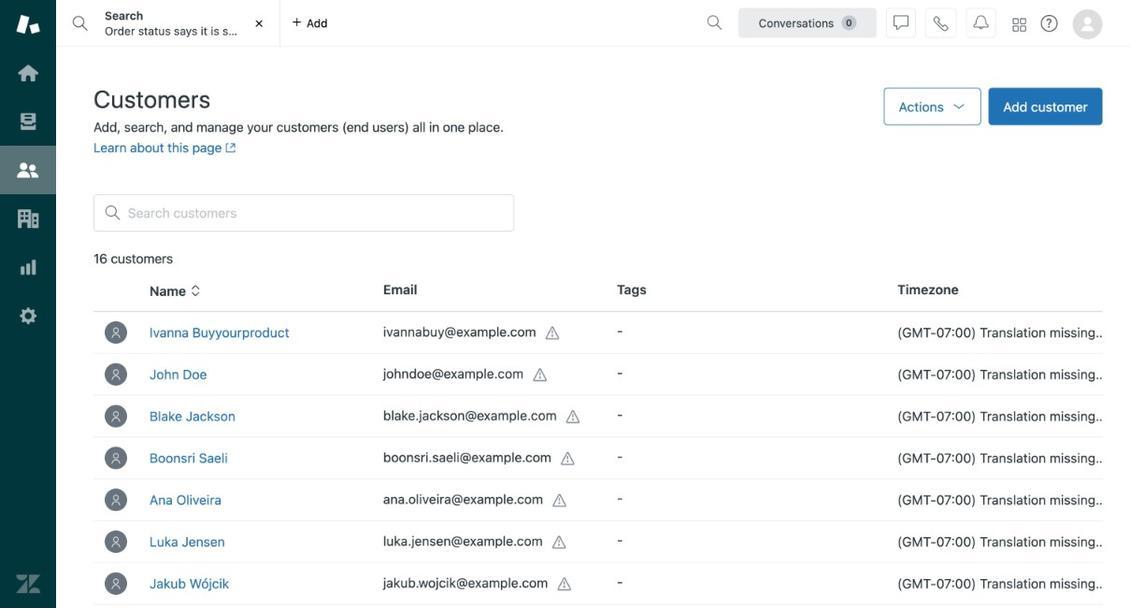Task type: describe. For each thing, give the bounding box(es) containing it.
zendesk support image
[[16, 12, 40, 36]]

(opens in a new tab) image
[[222, 143, 236, 154]]

unverified email image
[[553, 494, 568, 509]]

Search customers field
[[128, 205, 502, 221]]

tabs tab list
[[56, 0, 699, 47]]

close image
[[250, 14, 269, 33]]

views image
[[16, 109, 40, 134]]

get help image
[[1041, 15, 1058, 32]]

button displays agent's chat status as invisible. image
[[894, 15, 909, 30]]

admin image
[[16, 304, 40, 328]]



Task type: locate. For each thing, give the bounding box(es) containing it.
tab
[[56, 0, 302, 47]]

get started image
[[16, 61, 40, 85]]

zendesk image
[[16, 572, 40, 597]]

reporting image
[[16, 255, 40, 280]]

main element
[[0, 0, 56, 609]]

organizations image
[[16, 207, 40, 231]]

notifications image
[[974, 15, 989, 30]]

unverified email image
[[546, 326, 561, 341], [533, 368, 548, 383], [566, 410, 581, 425], [561, 452, 576, 467], [552, 536, 567, 550], [557, 577, 572, 592]]

customers image
[[16, 158, 40, 182]]

zendesk products image
[[1013, 18, 1026, 31]]



Task type: vqa. For each thing, say whether or not it's contained in the screenshot.
Notifications Icon
yes



